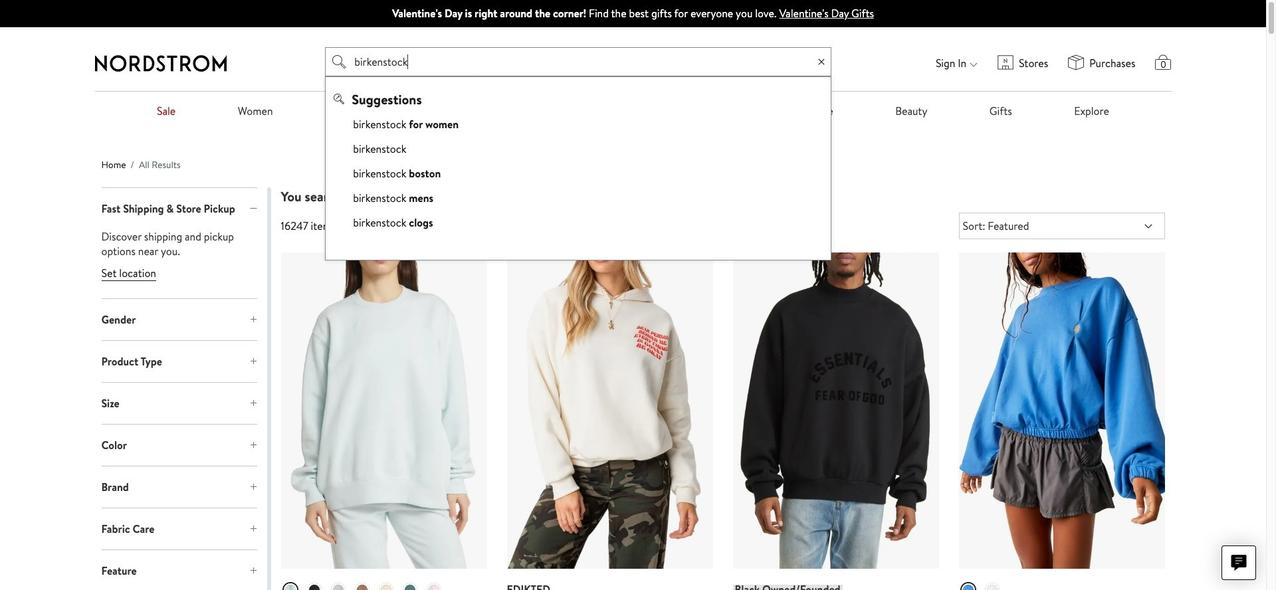 Task type: describe. For each thing, give the bounding box(es) containing it.
nordstrom logo element
[[95, 55, 226, 72]]

large search trending medium image
[[334, 94, 345, 104]]

large search image
[[333, 54, 347, 70]]

live chat image
[[1231, 555, 1247, 571]]

2 large maximize image from the top
[[250, 400, 257, 408]]



Task type: locate. For each thing, give the bounding box(es) containing it.
Search search field
[[325, 47, 832, 77]]

large maximize image
[[250, 358, 257, 366], [250, 400, 257, 408], [250, 442, 257, 450]]

3 large maximize image from the top
[[250, 442, 257, 450]]

2 large maximize image from the top
[[250, 484, 257, 491]]

4 large maximize image from the top
[[250, 567, 257, 575]]

1 vertical spatial large maximize image
[[250, 400, 257, 408]]

2 vertical spatial large maximize image
[[250, 442, 257, 450]]

large minimize image
[[250, 205, 257, 213]]

1 large maximize image from the top
[[250, 316, 257, 324]]

large maximize image
[[250, 316, 257, 324], [250, 484, 257, 491], [250, 525, 257, 533], [250, 567, 257, 575]]

1 large maximize image from the top
[[250, 358, 257, 366]]

3 large maximize image from the top
[[250, 525, 257, 533]]

Search for products or brands search field
[[350, 48, 813, 76]]

0 vertical spatial large maximize image
[[250, 358, 257, 366]]



